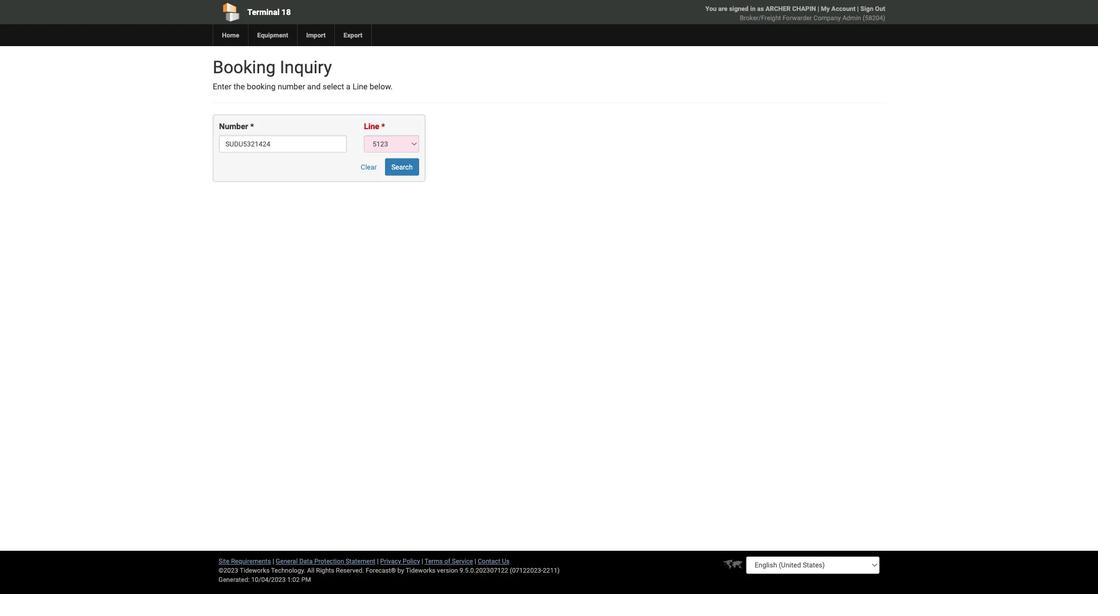 Task type: vqa. For each thing, say whether or not it's contained in the screenshot.
Safety Rules link at the right bottom of page
no



Task type: locate. For each thing, give the bounding box(es) containing it.
us
[[502, 558, 510, 566]]

|
[[818, 5, 819, 12], [857, 5, 859, 12], [273, 558, 274, 566], [377, 558, 379, 566], [422, 558, 423, 566], [475, 558, 476, 566]]

home
[[222, 31, 239, 39]]

booking inquiry enter the booking number and select a line below.
[[213, 57, 393, 92]]

account
[[831, 5, 856, 12]]

as
[[757, 5, 764, 12]]

policy
[[403, 558, 420, 566]]

clear button
[[354, 158, 383, 176]]

data
[[299, 558, 313, 566]]

line
[[353, 82, 368, 92], [364, 122, 379, 131]]

0 vertical spatial line
[[353, 82, 368, 92]]

archer
[[766, 5, 791, 12]]

site requirements | general data protection statement | privacy policy | terms of service | contact us ©2023 tideworks technology. all rights reserved. forecast® by tideworks version 9.5.0.202307122 (07122023-2211) generated: 10/04/2023 1:02 pm
[[219, 558, 560, 584]]

2 * from the left
[[381, 122, 385, 131]]

generated:
[[219, 577, 250, 584]]

broker/freight
[[740, 14, 781, 22]]

terms
[[425, 558, 443, 566]]

* down below.
[[381, 122, 385, 131]]

forwarder
[[783, 14, 812, 22]]

(07122023-
[[510, 567, 543, 575]]

line up clear button
[[364, 122, 379, 131]]

general data protection statement link
[[276, 558, 375, 566]]

you are signed in as archer chapin | my account | sign out broker/freight forwarder company admin (58204)
[[706, 5, 885, 22]]

my
[[821, 5, 830, 12]]

terms of service link
[[425, 558, 473, 566]]

tideworks
[[406, 567, 436, 575]]

equipment
[[257, 31, 288, 39]]

9.5.0.202307122
[[460, 567, 508, 575]]

* right number at left
[[250, 122, 254, 131]]

all
[[307, 567, 315, 575]]

*
[[250, 122, 254, 131], [381, 122, 385, 131]]

version
[[437, 567, 458, 575]]

you
[[706, 5, 717, 12]]

import link
[[297, 24, 334, 46]]

| left general
[[273, 558, 274, 566]]

1 * from the left
[[250, 122, 254, 131]]

18
[[282, 7, 291, 17]]

contact us link
[[478, 558, 510, 566]]

1 horizontal spatial *
[[381, 122, 385, 131]]

reserved.
[[336, 567, 364, 575]]

2211)
[[543, 567, 560, 575]]

| left my
[[818, 5, 819, 12]]

terminal
[[247, 7, 280, 17]]

pm
[[301, 577, 311, 584]]

admin
[[843, 14, 861, 22]]

service
[[452, 558, 473, 566]]

by
[[398, 567, 404, 575]]

out
[[875, 5, 885, 12]]

booking
[[247, 82, 276, 92]]

protection
[[314, 558, 344, 566]]

* for number *
[[250, 122, 254, 131]]

1:02
[[287, 577, 300, 584]]

0 horizontal spatial *
[[250, 122, 254, 131]]

contact
[[478, 558, 500, 566]]

equipment link
[[248, 24, 297, 46]]

line right a
[[353, 82, 368, 92]]

are
[[718, 5, 728, 12]]

forecast®
[[366, 567, 396, 575]]



Task type: describe. For each thing, give the bounding box(es) containing it.
chapin
[[792, 5, 816, 12]]

in
[[750, 5, 756, 12]]

rights
[[316, 567, 334, 575]]

export link
[[334, 24, 371, 46]]

* for line *
[[381, 122, 385, 131]]

inquiry
[[280, 57, 332, 77]]

enter
[[213, 82, 231, 92]]

site
[[219, 558, 229, 566]]

a
[[346, 82, 351, 92]]

signed
[[729, 5, 749, 12]]

10/04/2023
[[251, 577, 286, 584]]

technology.
[[271, 567, 306, 575]]

sign
[[861, 5, 874, 12]]

the
[[233, 82, 245, 92]]

sign out link
[[861, 5, 885, 12]]

| up tideworks
[[422, 558, 423, 566]]

terminal 18
[[247, 7, 291, 17]]

home link
[[213, 24, 248, 46]]

privacy policy link
[[380, 558, 420, 566]]

line *
[[364, 122, 385, 131]]

import
[[306, 31, 326, 39]]

statement
[[346, 558, 375, 566]]

export
[[344, 31, 363, 39]]

1 vertical spatial line
[[364, 122, 379, 131]]

site requirements link
[[219, 558, 271, 566]]

of
[[444, 558, 450, 566]]

| up 9.5.0.202307122
[[475, 558, 476, 566]]

requirements
[[231, 558, 271, 566]]

clear
[[361, 163, 377, 171]]

number
[[278, 82, 305, 92]]

| left sign
[[857, 5, 859, 12]]

number
[[219, 122, 248, 131]]

below.
[[370, 82, 393, 92]]

terminal 18 link
[[213, 0, 483, 24]]

search
[[391, 163, 413, 171]]

(58204)
[[863, 14, 885, 22]]

©2023 tideworks
[[219, 567, 270, 575]]

company
[[814, 14, 841, 22]]

my account link
[[821, 5, 856, 12]]

search button
[[385, 158, 419, 176]]

and
[[307, 82, 321, 92]]

| up the forecast®
[[377, 558, 379, 566]]

line inside booking inquiry enter the booking number and select a line below.
[[353, 82, 368, 92]]

general
[[276, 558, 298, 566]]

number *
[[219, 122, 254, 131]]

booking
[[213, 57, 276, 77]]

privacy
[[380, 558, 401, 566]]

select
[[323, 82, 344, 92]]

Number * text field
[[219, 135, 347, 153]]



